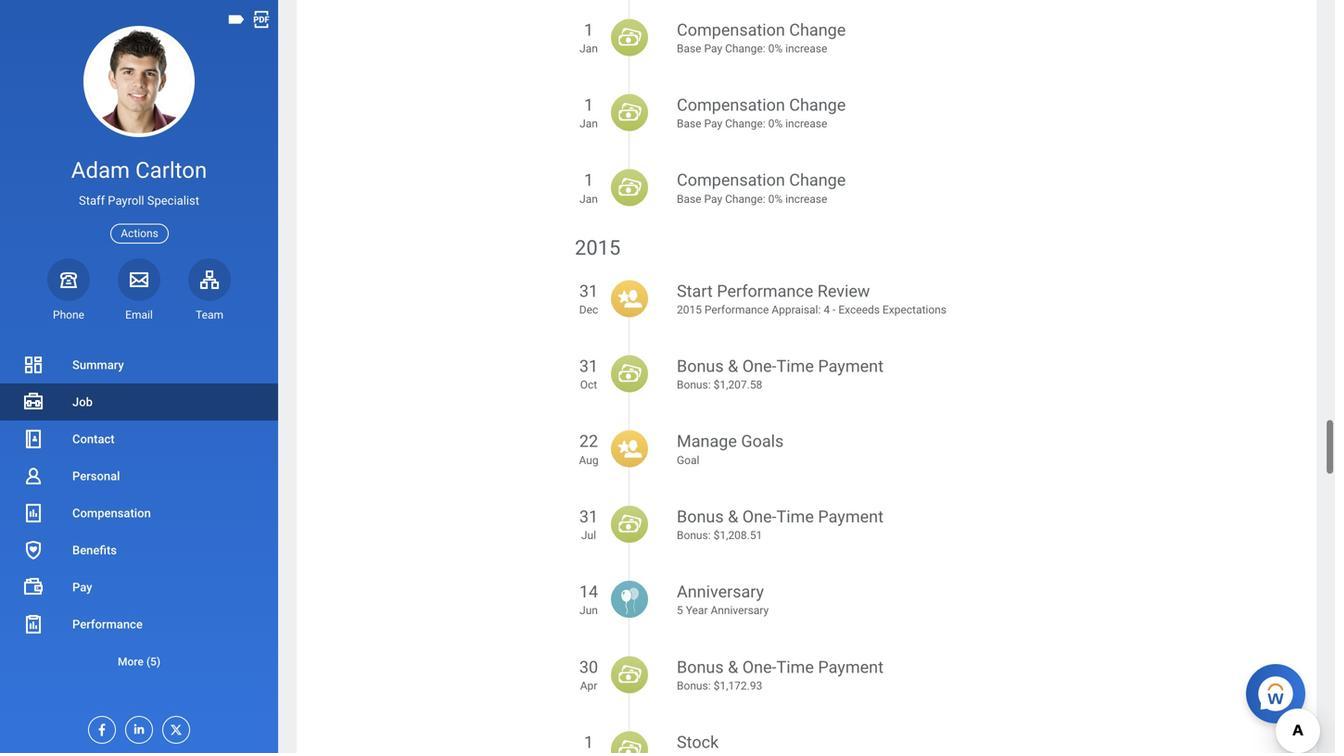 Task type: vqa. For each thing, say whether or not it's contained in the screenshot.
Implementation
no



Task type: locate. For each thing, give the bounding box(es) containing it.
team adam carlton element
[[188, 308, 231, 323]]

1 vertical spatial one-
[[743, 508, 777, 527]]

2015
[[575, 236, 621, 260], [677, 304, 702, 317]]

time inside bonus & one-time payment bonus: $1,208.51
[[777, 508, 814, 527]]

performance down start
[[705, 304, 769, 317]]

1 vertical spatial bonus:
[[677, 530, 711, 543]]

pay inside list
[[72, 581, 92, 595]]

bonus inside bonus & one-time payment bonus: $1,207.58
[[677, 357, 724, 377]]

2 time from the top
[[777, 508, 814, 527]]

navigation pane region
[[0, 0, 278, 754]]

bonus: left $1,208.51
[[677, 530, 711, 543]]

0 horizontal spatial 2015
[[575, 236, 621, 260]]

benefits image
[[22, 540, 45, 562]]

2 vertical spatial performance
[[72, 618, 143, 632]]

contact image
[[22, 428, 45, 451]]

increase
[[786, 42, 827, 55], [786, 117, 827, 130], [786, 193, 827, 206]]

bonus: inside bonus & one-time payment bonus: $1,208.51
[[677, 530, 711, 543]]

bonus:
[[677, 379, 711, 392], [677, 530, 711, 543], [677, 680, 711, 693]]

bonus up $1,172.93
[[677, 658, 724, 678]]

base
[[677, 42, 702, 55], [677, 117, 702, 130], [677, 193, 702, 206]]

2 vertical spatial 31
[[579, 508, 598, 527]]

4
[[824, 304, 830, 317]]

2 vertical spatial payment
[[818, 658, 884, 678]]

performance
[[717, 282, 814, 301], [705, 304, 769, 317], [72, 618, 143, 632]]

0 vertical spatial time
[[777, 357, 814, 377]]

payment for bonus & one-time payment bonus: $1,172.93
[[818, 658, 884, 678]]

1 vertical spatial change
[[789, 95, 846, 115]]

$1,207.58
[[714, 379, 763, 392]]

one-
[[743, 357, 777, 377], [743, 508, 777, 527], [743, 658, 777, 678]]

1 change from the top
[[789, 20, 846, 40]]

0 vertical spatial jan
[[580, 42, 598, 55]]

1
[[584, 20, 594, 40], [584, 95, 594, 115], [584, 171, 594, 190], [584, 734, 594, 753]]

& for bonus & one-time payment bonus: $1,172.93
[[728, 658, 738, 678]]

1 vertical spatial change:
[[725, 117, 766, 130]]

performance up more
[[72, 618, 143, 632]]

31 for bonus & one-time payment bonus: $1,207.58
[[579, 357, 598, 377]]

actions button
[[111, 224, 169, 244]]

time
[[777, 357, 814, 377], [777, 508, 814, 527], [777, 658, 814, 678]]

compensation inside list
[[72, 507, 151, 521]]

2 vertical spatial bonus:
[[677, 680, 711, 693]]

contact link
[[0, 421, 278, 458]]

bonus inside bonus & one-time payment bonus: $1,172.93
[[677, 658, 724, 678]]

3 payment from the top
[[818, 658, 884, 678]]

1 payment from the top
[[818, 357, 884, 377]]

bonus: for bonus & one-time payment bonus: $1,208.51
[[677, 530, 711, 543]]

0 vertical spatial 0%
[[768, 42, 783, 55]]

contact
[[72, 433, 115, 447]]

(5)
[[146, 656, 160, 669]]

1 vertical spatial jan
[[580, 117, 598, 130]]

anniversary 5 year anniversary
[[677, 583, 769, 618]]

3 time from the top
[[777, 658, 814, 678]]

1 vertical spatial increase
[[786, 117, 827, 130]]

0 vertical spatial payment
[[818, 357, 884, 377]]

dec
[[579, 304, 598, 317]]

0 vertical spatial increase
[[786, 42, 827, 55]]

phone
[[53, 309, 84, 322]]

2 vertical spatial time
[[777, 658, 814, 678]]

31
[[579, 282, 598, 301], [579, 357, 598, 377], [579, 508, 598, 527]]

0 vertical spatial bonus
[[677, 357, 724, 377]]

more
[[118, 656, 144, 669]]

0%
[[768, 42, 783, 55], [768, 117, 783, 130], [768, 193, 783, 206]]

& up $1,207.58
[[728, 357, 738, 377]]

0 vertical spatial 31
[[579, 282, 598, 301]]

one- for bonus & one-time payment bonus: $1,172.93
[[743, 658, 777, 678]]

1 & from the top
[[728, 357, 738, 377]]

bonus up $1,208.51
[[677, 508, 724, 527]]

2 bonus from the top
[[677, 508, 724, 527]]

& inside bonus & one-time payment bonus: $1,172.93
[[728, 658, 738, 678]]

compensation change base pay change: 0% increase
[[677, 20, 846, 55], [677, 95, 846, 130], [677, 171, 846, 206]]

2 vertical spatial 0%
[[768, 193, 783, 206]]

&
[[728, 357, 738, 377], [728, 508, 738, 527], [728, 658, 738, 678]]

14 jun
[[579, 583, 598, 618]]

start
[[677, 282, 713, 301]]

1 bonus: from the top
[[677, 379, 711, 392]]

one- up $1,208.51
[[743, 508, 777, 527]]

appraisal:
[[772, 304, 821, 317]]

2015 down start
[[677, 304, 702, 317]]

time for bonus & one-time payment bonus: $1,208.51
[[777, 508, 814, 527]]

31 up oct
[[579, 357, 598, 377]]

2 vertical spatial base
[[677, 193, 702, 206]]

3 change from the top
[[789, 171, 846, 190]]

3 one- from the top
[[743, 658, 777, 678]]

2 vertical spatial compensation change base pay change: 0% increase
[[677, 171, 846, 206]]

payment inside bonus & one-time payment bonus: $1,172.93
[[818, 658, 884, 678]]

2 vertical spatial 1 jan
[[580, 171, 598, 206]]

2 vertical spatial change:
[[725, 193, 766, 206]]

staff payroll specialist
[[79, 194, 199, 208]]

0 vertical spatial &
[[728, 357, 738, 377]]

bonus: for bonus & one-time payment bonus: $1,172.93
[[677, 680, 711, 693]]

adam carlton
[[71, 157, 207, 184]]

2 payment from the top
[[818, 508, 884, 527]]

bonus: inside bonus & one-time payment bonus: $1,172.93
[[677, 680, 711, 693]]

compensation
[[677, 20, 785, 40], [677, 95, 785, 115], [677, 171, 785, 190], [72, 507, 151, 521]]

benefits link
[[0, 532, 278, 569]]

& inside bonus & one-time payment bonus: $1,207.58
[[728, 357, 738, 377]]

anniversary
[[677, 583, 764, 602], [711, 605, 769, 618]]

2 vertical spatial increase
[[786, 193, 827, 206]]

1 vertical spatial 0%
[[768, 117, 783, 130]]

job
[[72, 396, 93, 409]]

22 aug
[[579, 432, 599, 467]]

2 one- from the top
[[743, 508, 777, 527]]

1 vertical spatial bonus
[[677, 508, 724, 527]]

actions
[[121, 227, 158, 240]]

bonus up $1,207.58
[[677, 357, 724, 377]]

2 compensation change base pay change: 0% increase from the top
[[677, 95, 846, 130]]

payment
[[818, 357, 884, 377], [818, 508, 884, 527], [818, 658, 884, 678]]

3 change: from the top
[[725, 193, 766, 206]]

2 1 from the top
[[584, 95, 594, 115]]

1 vertical spatial 31
[[579, 357, 598, 377]]

jan
[[580, 42, 598, 55], [580, 117, 598, 130], [580, 193, 598, 206]]

& up $1,172.93
[[728, 658, 738, 678]]

0 vertical spatial anniversary
[[677, 583, 764, 602]]

0 vertical spatial one-
[[743, 357, 777, 377]]

personal image
[[22, 466, 45, 488]]

0 vertical spatial base
[[677, 42, 702, 55]]

list containing summary
[[0, 347, 278, 681]]

apr
[[580, 680, 597, 693]]

bonus: left $1,172.93
[[677, 680, 711, 693]]

1 31 from the top
[[579, 282, 598, 301]]

1 time from the top
[[777, 357, 814, 377]]

2 vertical spatial change
[[789, 171, 846, 190]]

$1,208.51
[[714, 530, 763, 543]]

1 vertical spatial compensation change base pay change: 0% increase
[[677, 95, 846, 130]]

aug
[[579, 454, 599, 467]]

& up $1,208.51
[[728, 508, 738, 527]]

1 1 jan from the top
[[580, 20, 598, 55]]

performance inside list
[[72, 618, 143, 632]]

3 31 from the top
[[579, 508, 598, 527]]

performance image
[[22, 614, 45, 636]]

pay image
[[22, 577, 45, 599]]

team link
[[188, 259, 231, 323]]

anniversary up year
[[677, 583, 764, 602]]

3 0% from the top
[[768, 193, 783, 206]]

more (5)
[[118, 656, 160, 669]]

bonus for bonus & one-time payment bonus: $1,207.58
[[677, 357, 724, 377]]

change:
[[725, 42, 766, 55], [725, 117, 766, 130], [725, 193, 766, 206]]

time inside bonus & one-time payment bonus: $1,172.93
[[777, 658, 814, 678]]

31 up dec
[[579, 282, 598, 301]]

1 vertical spatial base
[[677, 117, 702, 130]]

0 vertical spatial 1 jan
[[580, 20, 598, 55]]

1 1 from the top
[[584, 20, 594, 40]]

jun
[[580, 605, 598, 618]]

1 jan from the top
[[580, 42, 598, 55]]

1 vertical spatial &
[[728, 508, 738, 527]]

& inside bonus & one-time payment bonus: $1,208.51
[[728, 508, 738, 527]]

job image
[[22, 391, 45, 414]]

time for bonus & one-time payment bonus: $1,172.93
[[777, 658, 814, 678]]

2015 up the 31 dec
[[575, 236, 621, 260]]

1 vertical spatial 1 jan
[[580, 95, 598, 130]]

1 vertical spatial payment
[[818, 508, 884, 527]]

bonus & one-time payment bonus: $1,172.93
[[677, 658, 884, 693]]

0 vertical spatial bonus:
[[677, 379, 711, 392]]

3 & from the top
[[728, 658, 738, 678]]

time inside bonus & one-time payment bonus: $1,207.58
[[777, 357, 814, 377]]

2 vertical spatial &
[[728, 658, 738, 678]]

bonus: left $1,207.58
[[677, 379, 711, 392]]

phone image
[[56, 269, 82, 291]]

email button
[[118, 259, 160, 323]]

one- up $1,207.58
[[743, 357, 777, 377]]

one- inside bonus & one-time payment bonus: $1,208.51
[[743, 508, 777, 527]]

31 inside the 31 dec
[[579, 282, 598, 301]]

0 vertical spatial change
[[789, 20, 846, 40]]

1 jan
[[580, 20, 598, 55], [580, 95, 598, 130], [580, 171, 598, 206]]

31 for start performance review 2015 performance appraisal: 4 - exceeds expectations
[[579, 282, 598, 301]]

1 vertical spatial 2015
[[677, 304, 702, 317]]

exceeds
[[839, 304, 880, 317]]

2 vertical spatial bonus
[[677, 658, 724, 678]]

1 horizontal spatial 2015
[[677, 304, 702, 317]]

anniversary right year
[[711, 605, 769, 618]]

one- inside bonus & one-time payment bonus: $1,172.93
[[743, 658, 777, 678]]

3 bonus from the top
[[677, 658, 724, 678]]

change
[[789, 20, 846, 40], [789, 95, 846, 115], [789, 171, 846, 190]]

mail image
[[128, 269, 150, 291]]

carlton
[[135, 157, 207, 184]]

2015 menu item
[[575, 234, 1039, 356]]

2 bonus: from the top
[[677, 530, 711, 543]]

0 vertical spatial compensation change base pay change: 0% increase
[[677, 20, 846, 55]]

bonus inside bonus & one-time payment bonus: $1,208.51
[[677, 508, 724, 527]]

0 vertical spatial change:
[[725, 42, 766, 55]]

bonus: inside bonus & one-time payment bonus: $1,207.58
[[677, 379, 711, 392]]

2 change: from the top
[[725, 117, 766, 130]]

bonus
[[677, 357, 724, 377], [677, 508, 724, 527], [677, 658, 724, 678]]

2 & from the top
[[728, 508, 738, 527]]

2 vertical spatial jan
[[580, 193, 598, 206]]

& for bonus & one-time payment bonus: $1,208.51
[[728, 508, 738, 527]]

2 vertical spatial one-
[[743, 658, 777, 678]]

one- up $1,172.93
[[743, 658, 777, 678]]

list
[[0, 347, 278, 681]]

0 vertical spatial 2015
[[575, 236, 621, 260]]

3 increase from the top
[[786, 193, 827, 206]]

31 up the 'jul'
[[579, 508, 598, 527]]

2 increase from the top
[[786, 117, 827, 130]]

tag image
[[226, 9, 247, 30]]

22
[[579, 432, 598, 452]]

compensation image
[[22, 503, 45, 525]]

goal
[[677, 454, 700, 467]]

one- inside bonus & one-time payment bonus: $1,207.58
[[743, 357, 777, 377]]

pay
[[704, 42, 723, 55], [704, 117, 723, 130], [704, 193, 723, 206], [72, 581, 92, 595]]

payment inside bonus & one-time payment bonus: $1,207.58
[[818, 357, 884, 377]]

1 vertical spatial anniversary
[[711, 605, 769, 618]]

-
[[833, 304, 836, 317]]

3 1 from the top
[[584, 171, 594, 190]]

2 31 from the top
[[579, 357, 598, 377]]

1 one- from the top
[[743, 357, 777, 377]]

stock
[[677, 734, 719, 753]]

payment inside bonus & one-time payment bonus: $1,208.51
[[818, 508, 884, 527]]

1 vertical spatial time
[[777, 508, 814, 527]]

3 bonus: from the top
[[677, 680, 711, 693]]

1 bonus from the top
[[677, 357, 724, 377]]

performance up appraisal:
[[717, 282, 814, 301]]

5
[[677, 605, 683, 618]]



Task type: describe. For each thing, give the bounding box(es) containing it.
benefits
[[72, 544, 117, 558]]

goals
[[741, 432, 784, 452]]

2 base from the top
[[677, 117, 702, 130]]

payment for bonus & one-time payment bonus: $1,208.51
[[818, 508, 884, 527]]

phone button
[[47, 259, 90, 323]]

1 increase from the top
[[786, 42, 827, 55]]

email adam carlton element
[[118, 308, 160, 323]]

31 dec
[[579, 282, 598, 317]]

time for bonus & one-time payment bonus: $1,207.58
[[777, 357, 814, 377]]

linkedin image
[[126, 718, 147, 737]]

31 jul
[[579, 508, 598, 543]]

start performance review 2015 performance appraisal: 4 - exceeds expectations
[[677, 282, 947, 317]]

$1,172.93
[[714, 680, 763, 693]]

adam
[[71, 157, 130, 184]]

2 change from the top
[[789, 95, 846, 115]]

personal link
[[0, 458, 278, 495]]

1 change: from the top
[[725, 42, 766, 55]]

30
[[579, 658, 598, 678]]

30 apr
[[579, 658, 598, 693]]

job link
[[0, 384, 278, 421]]

view team image
[[198, 269, 221, 291]]

1 0% from the top
[[768, 42, 783, 55]]

view printable version (pdf) image
[[251, 9, 272, 30]]

oct
[[580, 379, 597, 392]]

phone adam carlton element
[[47, 308, 90, 323]]

team
[[196, 309, 223, 322]]

3 base from the top
[[677, 193, 702, 206]]

year
[[686, 605, 708, 618]]

pay link
[[0, 569, 278, 606]]

staff
[[79, 194, 105, 208]]

performance link
[[0, 606, 278, 644]]

review
[[818, 282, 870, 301]]

personal
[[72, 470, 120, 484]]

1 compensation change base pay change: 0% increase from the top
[[677, 20, 846, 55]]

3 compensation change base pay change: 0% increase from the top
[[677, 171, 846, 206]]

2 0% from the top
[[768, 117, 783, 130]]

bonus & one-time payment bonus: $1,207.58
[[677, 357, 884, 392]]

compensation link
[[0, 495, 278, 532]]

payment for bonus & one-time payment bonus: $1,207.58
[[818, 357, 884, 377]]

one- for bonus & one-time payment bonus: $1,207.58
[[743, 357, 777, 377]]

4 1 from the top
[[584, 734, 594, 753]]

3 1 jan from the top
[[580, 171, 598, 206]]

summary link
[[0, 347, 278, 384]]

email
[[125, 309, 153, 322]]

one- for bonus & one-time payment bonus: $1,208.51
[[743, 508, 777, 527]]

14
[[579, 583, 598, 602]]

manage
[[677, 432, 737, 452]]

2 jan from the top
[[580, 117, 598, 130]]

summary image
[[22, 354, 45, 376]]

facebook image
[[89, 718, 109, 738]]

3 jan from the top
[[580, 193, 598, 206]]

1 vertical spatial performance
[[705, 304, 769, 317]]

bonus: for bonus & one-time payment bonus: $1,207.58
[[677, 379, 711, 392]]

manage goals goal
[[677, 432, 784, 467]]

x image
[[163, 718, 184, 738]]

31 oct
[[579, 357, 598, 392]]

jul
[[581, 530, 596, 543]]

specialist
[[147, 194, 199, 208]]

bonus & one-time payment bonus: $1,208.51
[[677, 508, 884, 543]]

more (5) button
[[0, 651, 278, 674]]

2 1 jan from the top
[[580, 95, 598, 130]]

more (5) button
[[0, 644, 278, 681]]

0 vertical spatial performance
[[717, 282, 814, 301]]

bonus for bonus & one-time payment bonus: $1,208.51
[[677, 508, 724, 527]]

& for bonus & one-time payment bonus: $1,207.58
[[728, 357, 738, 377]]

bonus for bonus & one-time payment bonus: $1,172.93
[[677, 658, 724, 678]]

1 base from the top
[[677, 42, 702, 55]]

payroll
[[108, 194, 144, 208]]

2015 inside the start performance review 2015 performance appraisal: 4 - exceeds expectations
[[677, 304, 702, 317]]

summary
[[72, 358, 124, 372]]

expectations
[[883, 304, 947, 317]]

31 for bonus & one-time payment bonus: $1,208.51
[[579, 508, 598, 527]]



